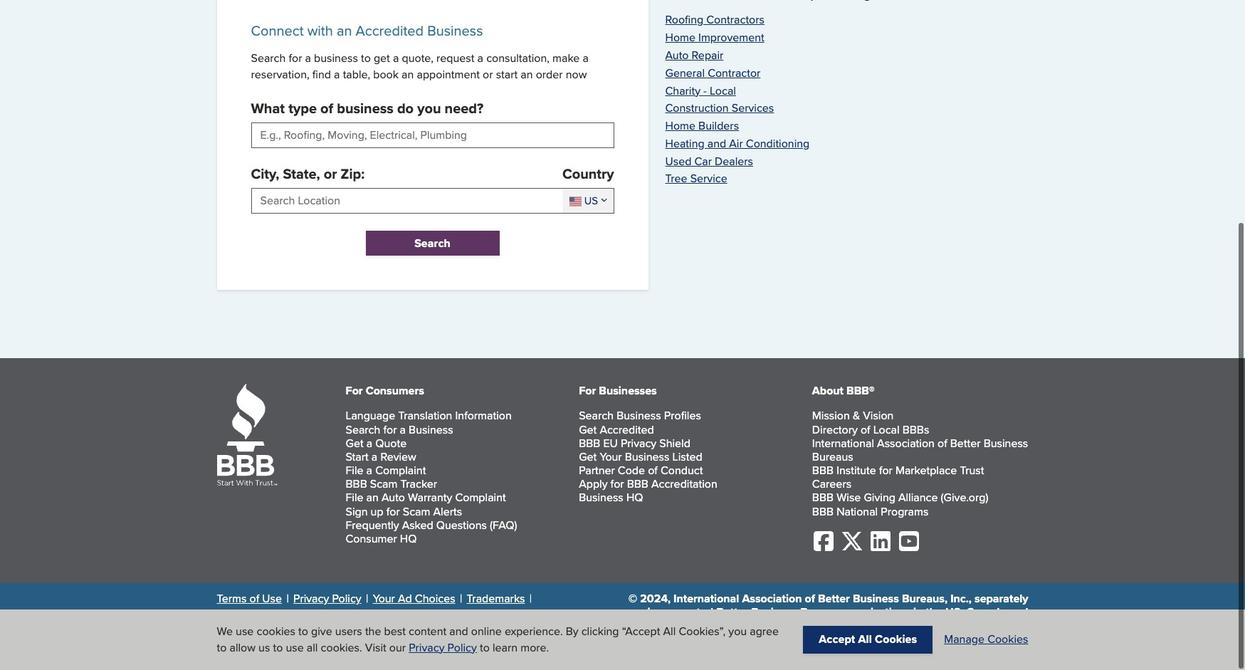 Task type: describe. For each thing, give the bounding box(es) containing it.
1 vertical spatial association
[[743, 592, 802, 608]]

hyperlinking policy link
[[217, 610, 312, 626]]

find
[[313, 67, 331, 84]]

1 home from the top
[[666, 31, 696, 47]]

your inside search business profiles get accredited bbb eu privacy shield get your business listed partner code of conduct apply for bbb accreditation business hq
[[600, 450, 622, 467]]

charity
[[666, 84, 701, 100]]

terms of use link
[[217, 592, 282, 608]]

roofing contractors home improvement auto repair general contractor charity - local construction services home builders heating and air conditioning used car dealers tree service
[[666, 13, 810, 188]]

privacy for privacy policy to learn more.
[[409, 639, 445, 656]]

for inside © 2024, international association of better business bureaus, inc., separately incorporated better business bureau organizations in the us, canada and mexico and bbb institute for marketplace trust, inc. all rights reserved. *in canada, trademark(s) of the international association of better business bureaus, used under license.
[[779, 619, 793, 636]]

consultation,
[[487, 51, 550, 68]]

search for a business link
[[346, 423, 454, 439]]

careers link
[[813, 477, 852, 494]]

cookies",
[[679, 623, 726, 640]]

language
[[346, 409, 396, 426]]

bbb inside language translation information search for a business get a quote start a review file a complaint bbb scam tracker file an auto warranty complaint sign up for scam alerts frequently asked questions (faq) consumer hq
[[346, 477, 367, 494]]

inc.
[[894, 619, 913, 636]]

international association of better business bureaus link
[[813, 436, 1029, 467]]

0 horizontal spatial or
[[324, 165, 337, 186]]

used
[[666, 154, 692, 171]]

reservation,
[[251, 67, 310, 84]]

to left 'give'
[[299, 623, 308, 640]]

of right trademark(s)
[[771, 633, 781, 649]]

use
[[262, 592, 282, 608]]

you inside the we use cookies to give users the best content and online experience. by clicking "accept all cookies", you agree to allow us to use all cookies. visit our
[[729, 623, 747, 640]]

bbb left eu
[[579, 436, 601, 453]]

cookies inside button
[[988, 631, 1029, 648]]

national
[[837, 505, 878, 521]]

auto inside roofing contractors home improvement auto repair general contractor charity - local construction services home builders heating and air conditioning used car dealers tree service
[[666, 48, 689, 65]]

business hq link
[[579, 491, 644, 508]]

bbbs
[[903, 423, 930, 439]]

manage cookies button
[[945, 631, 1029, 648]]

of right bbbs
[[938, 436, 948, 453]]

about bbb®
[[813, 384, 875, 400]]

sign up for scam alerts link
[[346, 505, 462, 521]]

apply
[[579, 477, 608, 494]]

code
[[618, 464, 645, 480]]

of left the use
[[250, 592, 259, 608]]

©
[[629, 592, 638, 608]]

alliance
[[899, 491, 938, 508]]

zip:
[[341, 165, 365, 186]]

partner
[[579, 464, 615, 480]]

warranty
[[408, 491, 453, 508]]

accept
[[819, 631, 856, 648]]

search for a business to get a quote, request a consultation, make a reservation, find a table, book an appointment or start an order now
[[251, 51, 589, 84]]

conditioning
[[746, 137, 810, 153]]

eu
[[604, 436, 618, 453]]

best
[[384, 623, 406, 640]]

terms
[[217, 592, 247, 608]]

0 horizontal spatial accredited
[[356, 22, 424, 42]]

for businesses link
[[579, 384, 657, 400]]

trademarks
[[467, 592, 525, 608]]

general
[[666, 66, 705, 82]]

request
[[437, 51, 475, 68]]

get accredited link
[[579, 423, 654, 439]]

general contractor link
[[666, 66, 761, 82]]

agree
[[750, 623, 779, 640]]

reserved.
[[964, 619, 1012, 636]]

for consumers link
[[346, 384, 424, 400]]

bbb down directory
[[813, 464, 834, 480]]

us
[[585, 195, 598, 210]]

choices
[[415, 592, 456, 608]]

"accept
[[622, 623, 661, 640]]

of inside search business profiles get accredited bbb eu privacy shield get your business listed partner code of conduct apply for bbb accreditation business hq
[[648, 464, 658, 480]]

trust,
[[863, 619, 891, 636]]

and inside the we use cookies to give users the best content and online experience. by clicking "accept all cookies", you agree to allow us to use all cookies. visit our
[[450, 623, 469, 640]]

translation
[[398, 409, 453, 426]]

privacy inside search business profiles get accredited bbb eu privacy shield get your business listed partner code of conduct apply for bbb accreditation business hq
[[621, 436, 657, 453]]

your ad choices
[[373, 592, 456, 608]]

service
[[691, 172, 728, 188]]

all inside © 2024, international association of better business bureaus, inc., separately incorporated better business bureau organizations in the us, canada and mexico and bbb institute for marketplace trust, inc. all rights reserved. *in canada, trademark(s) of the international association of better business bureaus, used under license.
[[915, 619, 929, 636]]

used car dealers link
[[666, 154, 754, 171]]

for for for businesses
[[579, 384, 596, 400]]

to inside search for a business to get a quote, request a consultation, make a reservation, find a table, book an appointment or start an order now
[[361, 51, 371, 68]]

search inside language translation information search for a business get a quote start a review file a complaint bbb scam tracker file an auto warranty complaint sign up for scam alerts frequently asked questions (faq) consumer hq
[[346, 423, 381, 439]]

contractor
[[708, 66, 761, 82]]

1 vertical spatial international
[[674, 592, 740, 608]]

0 horizontal spatial privacy policy link
[[293, 592, 362, 608]]

frequently asked questions (faq) link
[[346, 518, 517, 535]]

City, State, or Zip: field
[[260, 190, 563, 214]]

of inside the search for a business to get a quote, request a consultation, make a reservation, find a table, book an appointment or start an order now group
[[321, 99, 333, 120]]

privacy policy to learn more.
[[409, 639, 549, 656]]

better inside the mission & vision directory of local bbbs international association of better business bureaus bbb institute for marketplace trust careers bbb wise giving alliance (give.org) bbb national programs
[[951, 436, 981, 453]]

or inside search for a business to get a quote, request a consultation, make a reservation, find a table, book an appointment or start an order now
[[483, 67, 493, 84]]

trademarks link
[[467, 592, 525, 608]]

under
[[954, 647, 984, 663]]

bbb national programs link
[[813, 505, 929, 521]]

dealers
[[715, 154, 754, 171]]

1 vertical spatial your
[[373, 592, 395, 608]]

about bbb® link
[[813, 384, 875, 400]]

start a review link
[[346, 450, 417, 467]]

in
[[914, 606, 923, 622]]

search business profiles link
[[579, 409, 702, 426]]

trademark(s)
[[702, 633, 768, 649]]

search for a business to get a quote, request a consultation, make a reservation, find a table, book an appointment or start an order now group
[[251, 51, 614, 215]]

an right start
[[521, 67, 533, 84]]

type
[[289, 99, 317, 120]]

bbb down get your business listed link
[[627, 477, 649, 494]]

search for search for a business to get a quote, request a consultation, make a reservation, find a table, book an appointment or start an order now
[[251, 51, 286, 68]]

2 horizontal spatial the
[[926, 606, 943, 622]]

privacy for privacy policy
[[293, 592, 329, 608]]

hq inside search business profiles get accredited bbb eu privacy shield get your business listed partner code of conduct apply for bbb accreditation business hq
[[627, 491, 644, 508]]

of right &
[[861, 423, 871, 439]]

incorporated
[[648, 606, 714, 622]]

auto repair link
[[666, 48, 724, 65]]

information
[[456, 409, 512, 426]]

separately
[[975, 592, 1029, 608]]

policy inside trademarks hyperlinking policy
[[283, 610, 312, 626]]

institute inside © 2024, international association of better business bureaus, inc., separately incorporated better business bureau organizations in the us, canada and mexico and bbb institute for marketplace trust, inc. all rights reserved. *in canada, trademark(s) of the international association of better business bureaus, used under license.
[[733, 619, 776, 636]]

bbb wise giving alliance (give.org) link
[[813, 491, 989, 508]]

1 horizontal spatial the
[[784, 633, 800, 649]]

all inside button
[[859, 631, 873, 648]]

frequently
[[346, 518, 399, 535]]

consumer hq link
[[346, 532, 417, 549]]

profiles
[[664, 409, 702, 426]]

book
[[373, 67, 399, 84]]

learn
[[493, 639, 518, 656]]

connect with an accredited business
[[251, 22, 483, 42]]

bbb image
[[217, 385, 277, 488]]

to left learn
[[480, 639, 490, 656]]

0 horizontal spatial use
[[236, 623, 254, 640]]

for inside the mission & vision directory of local bbbs international association of better business bureaus bbb institute for marketplace trust careers bbb wise giving alliance (give.org) bbb national programs
[[880, 464, 893, 480]]

2 vertical spatial association
[[872, 633, 932, 649]]

manage
[[945, 631, 985, 648]]

auto inside language translation information search for a business get a quote start a review file a complaint bbb scam tracker file an auto warranty complaint sign up for scam alerts frequently asked questions (faq) consumer hq
[[382, 491, 405, 508]]

order
[[536, 67, 563, 84]]

a down get a quote link
[[367, 464, 373, 480]]

get inside language translation information search for a business get a quote start a review file a complaint bbb scam tracker file an auto warranty complaint sign up for scam alerts frequently asked questions (faq) consumer hq
[[346, 436, 364, 453]]

bbb left wise
[[813, 491, 834, 508]]

business inside language translation information search for a business get a quote start a review file a complaint bbb scam tracker file an auto warranty complaint sign up for scam alerts frequently asked questions (faq) consumer hq
[[409, 423, 454, 439]]

quote,
[[402, 51, 434, 68]]

marketplace inside the mission & vision directory of local bbbs international association of better business bureaus bbb institute for marketplace trust careers bbb wise giving alliance (give.org) bbb national programs
[[896, 464, 958, 480]]

your ad choices link
[[373, 592, 456, 608]]

What type of business do you need? search field
[[260, 125, 614, 149]]

*in
[[1015, 619, 1029, 636]]



Task type: vqa. For each thing, say whether or not it's contained in the screenshot.
second Location from the bottom of the All Fields list box
no



Task type: locate. For each thing, give the bounding box(es) containing it.
of left organizations
[[805, 592, 816, 608]]

file
[[346, 464, 364, 480], [346, 491, 364, 508]]

international
[[813, 436, 875, 453], [674, 592, 740, 608], [803, 633, 869, 649]]

search inside search for a business to get a quote, request a consultation, make a reservation, find a table, book an appointment or start an order now
[[251, 51, 286, 68]]

0 vertical spatial auto
[[666, 48, 689, 65]]

business inside search for a business to get a quote, request a consultation, make a reservation, find a table, book an appointment or start an order now
[[314, 51, 358, 68]]

clicking
[[582, 623, 619, 640]]

local inside roofing contractors home improvement auto repair general contractor charity - local construction services home builders heating and air conditioning used car dealers tree service
[[710, 84, 737, 100]]

allow
[[230, 639, 256, 656]]

0 vertical spatial privacy
[[621, 436, 657, 453]]

for inside search business profiles get accredited bbb eu privacy shield get your business listed partner code of conduct apply for bbb accreditation business hq
[[611, 477, 624, 494]]

1 horizontal spatial you
[[729, 623, 747, 640]]

0 vertical spatial your
[[600, 450, 622, 467]]

an up frequently
[[367, 491, 379, 508]]

the inside the we use cookies to give users the best content and online experience. by clicking "accept all cookies", you agree to allow us to use all cookies. visit our
[[365, 623, 381, 640]]

and left online
[[450, 623, 469, 640]]

2 for from the left
[[579, 384, 596, 400]]

scam
[[370, 477, 398, 494], [403, 505, 431, 521]]

or left zip:
[[324, 165, 337, 186]]

1 vertical spatial local
[[874, 423, 900, 439]]

bureaus,
[[902, 592, 948, 608], [877, 647, 923, 663]]

1 vertical spatial privacy policy link
[[409, 639, 477, 656]]

for
[[346, 384, 363, 400], [579, 384, 596, 400]]

for up giving
[[880, 464, 893, 480]]

a left quote
[[367, 436, 373, 453]]

with
[[307, 22, 333, 42]]

association inside the mission & vision directory of local bbbs international association of better business bureaus bbb institute for marketplace trust careers bbb wise giving alliance (give.org) bbb national programs
[[878, 436, 935, 453]]

1 horizontal spatial local
[[874, 423, 900, 439]]

consumers
[[366, 384, 424, 400]]

canada,
[[657, 633, 699, 649]]

for for for consumers
[[346, 384, 363, 400]]

all down incorporated
[[664, 623, 676, 640]]

and down builders at the top right of page
[[708, 137, 727, 153]]

search inside search business profiles get accredited bbb eu privacy shield get your business listed partner code of conduct apply for bbb accreditation business hq
[[579, 409, 614, 426]]

tree
[[666, 172, 688, 188]]

mexico
[[646, 619, 682, 636]]

auto up general
[[666, 48, 689, 65]]

hyperlinking
[[217, 610, 280, 626]]

accredited inside search business profiles get accredited bbb eu privacy shield get your business listed partner code of conduct apply for bbb accreditation business hq
[[600, 423, 654, 439]]

file left the 'up'
[[346, 491, 364, 508]]

0 horizontal spatial scam
[[370, 477, 398, 494]]

businesses
[[599, 384, 657, 400]]

programs
[[881, 505, 929, 521]]

2 horizontal spatial privacy
[[621, 436, 657, 453]]

accept all cookies
[[819, 631, 918, 648]]

to left allow
[[217, 639, 227, 656]]

2 cookies from the left
[[988, 631, 1029, 648]]

search inside button
[[415, 236, 451, 253]]

1 horizontal spatial privacy
[[409, 639, 445, 656]]

your left the ad at the left bottom
[[373, 592, 395, 608]]

directory
[[813, 423, 858, 439]]

1 horizontal spatial cookies
[[988, 631, 1029, 648]]

contractors
[[707, 13, 765, 29]]

a right start
[[372, 450, 378, 467]]

US field
[[563, 190, 614, 214]]

home down roofing
[[666, 31, 696, 47]]

international up cookies",
[[674, 592, 740, 608]]

for up language
[[346, 384, 363, 400]]

0 vertical spatial business
[[314, 51, 358, 68]]

business down with
[[314, 51, 358, 68]]

international inside the mission & vision directory of local bbbs international association of better business bureaus bbb institute for marketplace trust careers bbb wise giving alliance (give.org) bbb national programs
[[813, 436, 875, 453]]

1 horizontal spatial use
[[286, 639, 304, 656]]

for right the 'up'
[[387, 505, 400, 521]]

1 vertical spatial privacy
[[293, 592, 329, 608]]

privacy
[[621, 436, 657, 453], [293, 592, 329, 608], [409, 639, 445, 656]]

the right in
[[926, 606, 943, 622]]

2 horizontal spatial policy
[[448, 639, 477, 656]]

institute up wise
[[837, 464, 877, 480]]

1 vertical spatial bureaus,
[[877, 647, 923, 663]]

construction
[[666, 101, 729, 118]]

a right make
[[583, 51, 589, 68]]

association up the agree
[[743, 592, 802, 608]]

local inside the mission & vision directory of local bbbs international association of better business bureaus bbb institute for marketplace trust careers bbb wise giving alliance (give.org) bbb national programs
[[874, 423, 900, 439]]

1 horizontal spatial your
[[600, 450, 622, 467]]

0 horizontal spatial privacy
[[293, 592, 329, 608]]

institute inside the mission & vision directory of local bbbs international association of better business bureaus bbb institute for marketplace trust careers bbb wise giving alliance (give.org) bbb national programs
[[837, 464, 877, 480]]

0 vertical spatial policy
[[332, 592, 362, 608]]

0 vertical spatial hq
[[627, 491, 644, 508]]

privacy policy
[[293, 592, 362, 608]]

car
[[695, 154, 712, 171]]

of left under
[[935, 633, 945, 649]]

0 vertical spatial you
[[418, 99, 441, 120]]

accept all cookies button
[[804, 626, 933, 654]]

marketplace inside © 2024, international association of better business bureaus, inc., separately incorporated better business bureau organizations in the us, canada and mexico and bbb institute for marketplace trust, inc. all rights reserved. *in canada, trademark(s) of the international association of better business bureaus, used under license.
[[796, 619, 860, 636]]

the left best
[[365, 623, 381, 640]]

for up review
[[384, 423, 397, 439]]

all inside the we use cookies to give users the best content and online experience. by clicking "accept all cookies", you agree to allow us to use all cookies. visit our
[[664, 623, 676, 640]]

you right do
[[418, 99, 441, 120]]

search for search business profiles get accredited bbb eu privacy shield get your business listed partner code of conduct apply for bbb accreditation business hq
[[579, 409, 614, 426]]

cookies.
[[321, 639, 362, 656]]

ad
[[398, 592, 412, 608]]

tree service link
[[666, 172, 728, 188]]

policy for privacy policy
[[332, 592, 362, 608]]

business inside the mission & vision directory of local bbbs international association of better business bureaus bbb institute for marketplace trust careers bbb wise giving alliance (give.org) bbb national programs
[[984, 436, 1029, 453]]

search for search
[[415, 236, 451, 253]]

search
[[251, 51, 286, 68], [415, 236, 451, 253], [579, 409, 614, 426], [346, 423, 381, 439]]

a left find
[[305, 51, 311, 68]]

local left bbbs
[[874, 423, 900, 439]]

1 file from the top
[[346, 464, 364, 480]]

of right code
[[648, 464, 658, 480]]

to right us
[[273, 639, 283, 656]]

0 horizontal spatial auto
[[382, 491, 405, 508]]

or left start
[[483, 67, 493, 84]]

0 horizontal spatial all
[[664, 623, 676, 640]]

for left the bureau
[[779, 619, 793, 636]]

1 vertical spatial policy
[[283, 610, 312, 626]]

1 vertical spatial marketplace
[[796, 619, 860, 636]]

air
[[730, 137, 743, 153]]

organizations
[[841, 606, 911, 622]]

language translation information link
[[346, 409, 512, 426]]

0 horizontal spatial for
[[346, 384, 363, 400]]

privacy policy link right our
[[409, 639, 477, 656]]

hq down sign up for scam alerts link
[[400, 532, 417, 549]]

an inside language translation information search for a business get a quote start a review file a complaint bbb scam tracker file an auto warranty complaint sign up for scam alerts frequently asked questions (faq) consumer hq
[[367, 491, 379, 508]]

search down the city, state, or zip: field in the left top of the page
[[415, 236, 451, 253]]

1 vertical spatial scam
[[403, 505, 431, 521]]

1 horizontal spatial all
[[859, 631, 873, 648]]

0 vertical spatial complaint
[[376, 464, 426, 480]]

1 vertical spatial institute
[[733, 619, 776, 636]]

and right canada
[[1009, 606, 1029, 622]]

alerts
[[433, 505, 462, 521]]

all down organizations
[[859, 631, 873, 648]]

2 home from the top
[[666, 119, 696, 135]]

users
[[335, 623, 362, 640]]

all right inc.
[[915, 619, 929, 636]]

0 horizontal spatial your
[[373, 592, 395, 608]]

you inside the search for a business to get a quote, request a consultation, make a reservation, find a table, book an appointment or start an order now group
[[418, 99, 441, 120]]

1 vertical spatial accredited
[[600, 423, 654, 439]]

2 vertical spatial international
[[803, 633, 869, 649]]

0 vertical spatial or
[[483, 67, 493, 84]]

1 horizontal spatial marketplace
[[896, 464, 958, 480]]

0 horizontal spatial you
[[418, 99, 441, 120]]

an right book
[[402, 67, 414, 84]]

0 vertical spatial file
[[346, 464, 364, 480]]

use left the all
[[286, 639, 304, 656]]

roofing contractors link
[[666, 13, 765, 29]]

all
[[307, 639, 318, 656]]

of right type
[[321, 99, 333, 120]]

0 horizontal spatial marketplace
[[796, 619, 860, 636]]

accredited up 'get'
[[356, 22, 424, 42]]

canada
[[967, 606, 1007, 622]]

roofing
[[666, 13, 704, 29]]

for left find
[[289, 51, 302, 68]]

us
[[259, 639, 270, 656]]

0 horizontal spatial hq
[[400, 532, 417, 549]]

file down get a quote link
[[346, 464, 364, 480]]

search up start
[[346, 423, 381, 439]]

0 vertical spatial accredited
[[356, 22, 424, 42]]

bureaus, up rights
[[902, 592, 948, 608]]

bbb eu privacy shield link
[[579, 436, 691, 453]]

privacy right our
[[409, 639, 445, 656]]

1 vertical spatial business
[[337, 99, 394, 120]]

by
[[566, 623, 579, 640]]

2 vertical spatial privacy
[[409, 639, 445, 656]]

1 for from the left
[[346, 384, 363, 400]]

association up bbb institute for marketplace trust link
[[878, 436, 935, 453]]

you left the agree
[[729, 623, 747, 640]]

1 cookies from the left
[[876, 631, 918, 648]]

about
[[813, 384, 844, 400]]

1 horizontal spatial policy
[[332, 592, 362, 608]]

the right the agree
[[784, 633, 800, 649]]

we use cookies to give users the best content and online experience. by clicking "accept all cookies", you agree to allow us to use all cookies. visit our
[[217, 623, 779, 656]]

1 horizontal spatial institute
[[837, 464, 877, 480]]

1 horizontal spatial hq
[[627, 491, 644, 508]]

home builders link
[[666, 119, 739, 135]]

bbb down careers link
[[813, 505, 834, 521]]

1 horizontal spatial privacy policy link
[[409, 639, 477, 656]]

association
[[878, 436, 935, 453], [743, 592, 802, 608], [872, 633, 932, 649]]

a right 'request'
[[478, 51, 484, 68]]

use right 'we' on the bottom of the page
[[236, 623, 254, 640]]

get your business listed link
[[579, 450, 703, 467]]

for left the businesses
[[579, 384, 596, 400]]

search business profiles get accredited bbb eu privacy shield get your business listed partner code of conduct apply for bbb accreditation business hq
[[579, 409, 718, 508]]

a right find
[[334, 67, 340, 84]]

1 horizontal spatial complaint
[[456, 491, 506, 508]]

auto down file a complaint link
[[382, 491, 405, 508]]

1 vertical spatial or
[[324, 165, 337, 186]]

bbb up sign
[[346, 477, 367, 494]]

policy right content
[[448, 639, 477, 656]]

wise
[[837, 491, 861, 508]]

search down connect
[[251, 51, 286, 68]]

1 horizontal spatial scam
[[403, 505, 431, 521]]

to left 'get'
[[361, 51, 371, 68]]

file an auto warranty complaint link
[[346, 491, 506, 508]]

hq down code
[[627, 491, 644, 508]]

listed
[[673, 450, 703, 467]]

language translation information search for a business get a quote start a review file a complaint bbb scam tracker file an auto warranty complaint sign up for scam alerts frequently asked questions (faq) consumer hq
[[346, 409, 517, 549]]

1 vertical spatial complaint
[[456, 491, 506, 508]]

giving
[[864, 491, 896, 508]]

for inside search for a business to get a quote, request a consultation, make a reservation, find a table, book an appointment or start an order now
[[289, 51, 302, 68]]

0 vertical spatial institute
[[837, 464, 877, 480]]

mission
[[813, 409, 850, 426]]

privacy up 'give'
[[293, 592, 329, 608]]

local right -
[[710, 84, 737, 100]]

better
[[951, 436, 981, 453], [818, 592, 850, 608], [717, 606, 749, 622], [948, 633, 980, 649]]

business for to
[[314, 51, 358, 68]]

1 vertical spatial you
[[729, 623, 747, 640]]

business down table,
[[337, 99, 394, 120]]

vision
[[864, 409, 894, 426]]

search up eu
[[579, 409, 614, 426]]

0 vertical spatial marketplace
[[896, 464, 958, 480]]

2 vertical spatial policy
[[448, 639, 477, 656]]

policy for privacy policy to learn more.
[[448, 639, 477, 656]]

1 horizontal spatial or
[[483, 67, 493, 84]]

bureaus
[[813, 450, 854, 467]]

an right with
[[337, 22, 352, 42]]

0 horizontal spatial local
[[710, 84, 737, 100]]

bbb
[[579, 436, 601, 453], [813, 464, 834, 480], [346, 477, 367, 494], [627, 477, 649, 494], [813, 491, 834, 508], [813, 505, 834, 521], [708, 619, 730, 636]]

policy up users
[[332, 592, 362, 608]]

bbb inside © 2024, international association of better business bureaus, inc., separately incorporated better business bureau organizations in the us, canada and mexico and bbb institute for marketplace trust, inc. all rights reserved. *in canada, trademark(s) of the international association of better business bureaus, used under license.
[[708, 619, 730, 636]]

2 horizontal spatial all
[[915, 619, 929, 636]]

construction services link
[[666, 101, 774, 118]]

0 vertical spatial international
[[813, 436, 875, 453]]

association down in
[[872, 633, 932, 649]]

for right apply
[[611, 477, 624, 494]]

an
[[337, 22, 352, 42], [402, 67, 414, 84], [521, 67, 533, 84], [367, 491, 379, 508]]

cookies inside button
[[876, 631, 918, 648]]

0 horizontal spatial institute
[[733, 619, 776, 636]]

accreditation
[[652, 477, 718, 494]]

for consumers
[[346, 384, 424, 400]]

privacy policy link up 'give'
[[293, 592, 362, 608]]

policy up the all
[[283, 610, 312, 626]]

consumer
[[346, 532, 397, 549]]

mission & vision link
[[813, 409, 894, 426]]

1 vertical spatial auto
[[382, 491, 405, 508]]

for businesses
[[579, 384, 657, 400]]

international down mission & vision link
[[813, 436, 875, 453]]

and inside roofing contractors home improvement auto repair general contractor charity - local construction services home builders heating and air conditioning used car dealers tree service
[[708, 137, 727, 153]]

0 vertical spatial home
[[666, 31, 696, 47]]

get a quote link
[[346, 436, 407, 453]]

home up heating
[[666, 119, 696, 135]]

1 vertical spatial home
[[666, 119, 696, 135]]

cookies
[[257, 623, 296, 640]]

accredited up get your business listed link
[[600, 423, 654, 439]]

your down "get accredited" link on the bottom of page
[[600, 450, 622, 467]]

2 file from the top
[[346, 491, 364, 508]]

bbb right canada,
[[708, 619, 730, 636]]

privacy down search business profiles link
[[621, 436, 657, 453]]

bureaus, down inc.
[[877, 647, 923, 663]]

0 horizontal spatial cookies
[[876, 631, 918, 648]]

bureau
[[801, 606, 838, 622]]

0 vertical spatial scam
[[370, 477, 398, 494]]

0 vertical spatial association
[[878, 436, 935, 453]]

0 vertical spatial privacy policy link
[[293, 592, 362, 608]]

improvement
[[699, 31, 765, 47]]

1 horizontal spatial auto
[[666, 48, 689, 65]]

0 vertical spatial bureaus,
[[902, 592, 948, 608]]

0 vertical spatial local
[[710, 84, 737, 100]]

what
[[251, 99, 285, 120]]

asked
[[402, 518, 434, 535]]

for
[[289, 51, 302, 68], [384, 423, 397, 439], [880, 464, 893, 480], [611, 477, 624, 494], [387, 505, 400, 521], [779, 619, 793, 636]]

0 horizontal spatial the
[[365, 623, 381, 640]]

connect
[[251, 22, 304, 42]]

experience.
[[505, 623, 563, 640]]

hq inside language translation information search for a business get a quote start a review file a complaint bbb scam tracker file an auto warranty complaint sign up for scam alerts frequently asked questions (faq) consumer hq
[[400, 532, 417, 549]]

a up review
[[400, 423, 406, 439]]

and right mexico
[[685, 619, 705, 636]]

start
[[496, 67, 518, 84]]

repair
[[692, 48, 724, 65]]

0 horizontal spatial policy
[[283, 610, 312, 626]]

country
[[563, 165, 614, 186]]

0 horizontal spatial complaint
[[376, 464, 426, 480]]

institute right cookies",
[[733, 619, 776, 636]]

1 horizontal spatial for
[[579, 384, 596, 400]]

(give.org)
[[941, 491, 989, 508]]

a right 'get'
[[393, 51, 399, 68]]

1 vertical spatial file
[[346, 491, 364, 508]]

business for do
[[337, 99, 394, 120]]

international down the bureau
[[803, 633, 869, 649]]

visit
[[365, 639, 387, 656]]

1 horizontal spatial accredited
[[600, 423, 654, 439]]

1 vertical spatial hq
[[400, 532, 417, 549]]



